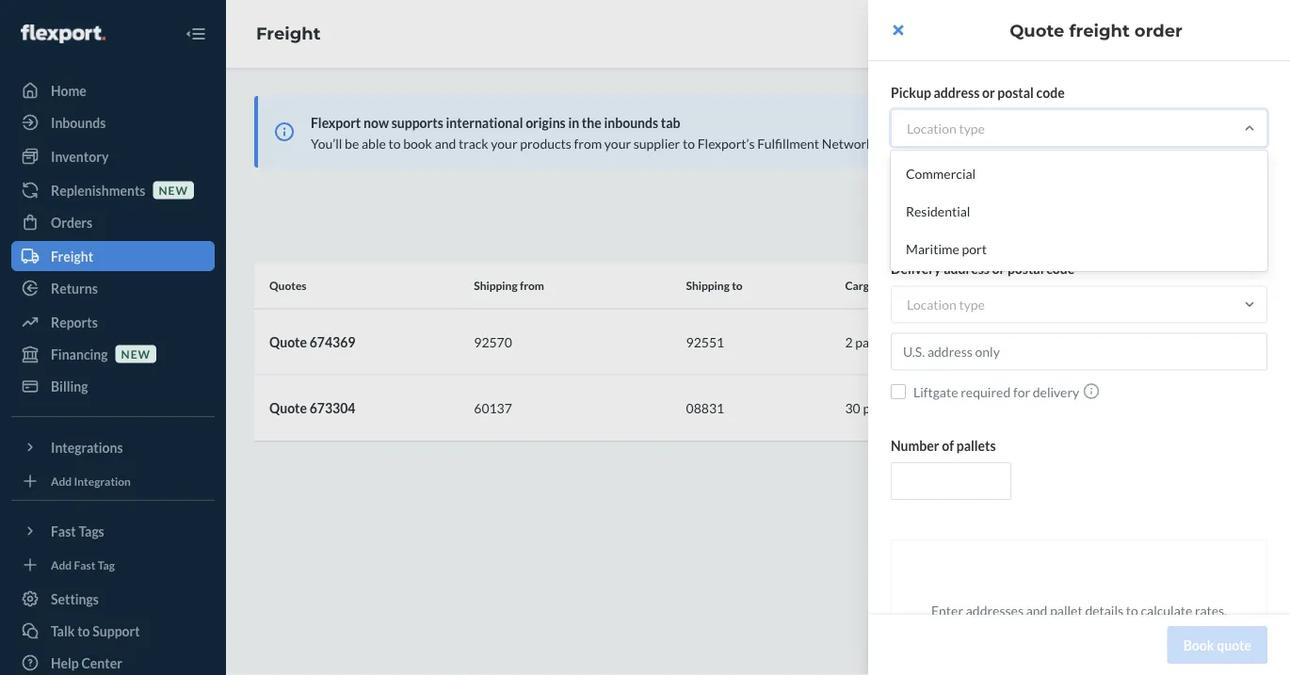 Task type: locate. For each thing, give the bounding box(es) containing it.
1 vertical spatial type
[[959, 297, 985, 313]]

2 location type from the top
[[907, 297, 985, 313]]

maritime
[[906, 241, 959, 257]]

1 for from the top
[[1013, 207, 1030, 223]]

postal down pickup
[[1008, 261, 1044, 277]]

of
[[942, 437, 954, 453]]

1 liftgate from the top
[[913, 207, 958, 223]]

required for delivery
[[961, 384, 1011, 400]]

residential
[[906, 203, 970, 219]]

1 vertical spatial for
[[1013, 384, 1030, 400]]

close image
[[893, 23, 904, 38]]

2 u.s. address only text field from the top
[[891, 333, 1267, 371]]

pickup
[[891, 84, 931, 100]]

code down pickup
[[1046, 261, 1075, 277]]

code
[[1036, 84, 1065, 100], [1046, 261, 1075, 277]]

0 vertical spatial or
[[982, 84, 995, 100]]

1 vertical spatial liftgate
[[913, 384, 958, 400]]

1 vertical spatial required
[[961, 384, 1011, 400]]

rates.
[[1195, 602, 1227, 618]]

1 u.s. address only text field from the top
[[891, 156, 1267, 194]]

or right pickup
[[982, 84, 995, 100]]

liftgate required for pickup
[[913, 207, 1071, 223]]

1 vertical spatial postal
[[1008, 261, 1044, 277]]

number of pallets
[[891, 437, 996, 453]]

0 vertical spatial u.s. address only text field
[[891, 156, 1267, 194]]

postal for delivery address or postal code
[[1008, 261, 1044, 277]]

for
[[1013, 207, 1030, 223], [1013, 384, 1030, 400]]

type down delivery address or postal code
[[959, 297, 985, 313]]

u.s. address only text field for liftgate required for delivery
[[891, 333, 1267, 371]]

required up the port
[[961, 207, 1011, 223]]

number
[[891, 437, 939, 453]]

code for delivery address or postal code
[[1046, 261, 1075, 277]]

u.s. address only text field up pickup
[[891, 156, 1267, 194]]

help
[[1263, 345, 1280, 372]]

for for delivery
[[1013, 384, 1030, 400]]

1 vertical spatial code
[[1046, 261, 1075, 277]]

1 location from the top
[[907, 120, 956, 136]]

0 vertical spatial code
[[1036, 84, 1065, 100]]

quote
[[1010, 20, 1064, 40]]

location down pickup
[[907, 120, 956, 136]]

address
[[934, 84, 980, 100], [944, 261, 990, 277]]

2 liftgate from the top
[[913, 384, 958, 400]]

1 vertical spatial or
[[992, 261, 1005, 277]]

None checkbox
[[891, 384, 906, 399]]

1 vertical spatial location type
[[907, 297, 985, 313]]

2 type from the top
[[959, 297, 985, 313]]

None number field
[[891, 462, 1011, 500]]

0 vertical spatial postal
[[998, 84, 1034, 100]]

location type down delivery
[[907, 297, 985, 313]]

2 required from the top
[[961, 384, 1011, 400]]

address down the port
[[944, 261, 990, 277]]

postal down quote
[[998, 84, 1034, 100]]

code for pickup address or postal code
[[1036, 84, 1065, 100]]

0 vertical spatial for
[[1013, 207, 1030, 223]]

1 required from the top
[[961, 207, 1011, 223]]

type
[[959, 120, 985, 136], [959, 297, 985, 313]]

or
[[982, 84, 995, 100], [992, 261, 1005, 277]]

pickup address or postal code
[[891, 84, 1065, 100]]

liftgate up maritime
[[913, 207, 958, 223]]

pallet
[[1050, 602, 1083, 618]]

enter addresses and pallet details to calculate rates.
[[931, 602, 1227, 618]]

2 for from the top
[[1013, 384, 1030, 400]]

0 vertical spatial address
[[934, 84, 980, 100]]

1 vertical spatial address
[[944, 261, 990, 277]]

liftgate
[[913, 207, 958, 223], [913, 384, 958, 400]]

1 vertical spatial location
[[907, 297, 956, 313]]

required
[[961, 207, 1011, 223], [961, 384, 1011, 400]]

0 vertical spatial location type
[[907, 120, 985, 136]]

u.s. address only text field up delivery
[[891, 333, 1267, 371]]

for left pickup
[[1013, 207, 1030, 223]]

0 vertical spatial type
[[959, 120, 985, 136]]

quote
[[1217, 637, 1251, 653]]

calculate
[[1141, 602, 1192, 618]]

address right pickup
[[934, 84, 980, 100]]

type down pickup address or postal code
[[959, 120, 985, 136]]

postal
[[998, 84, 1034, 100], [1008, 261, 1044, 277]]

location down delivery
[[907, 297, 956, 313]]

liftgate up number of pallets
[[913, 384, 958, 400]]

1 vertical spatial u.s. address only text field
[[891, 333, 1267, 371]]

0 vertical spatial required
[[961, 207, 1011, 223]]

code down quote
[[1036, 84, 1065, 100]]

address for pickup
[[934, 84, 980, 100]]

location
[[907, 120, 956, 136], [907, 297, 956, 313]]

required up "pallets"
[[961, 384, 1011, 400]]

center
[[1263, 303, 1280, 342]]

for for pickup
[[1013, 207, 1030, 223]]

None checkbox
[[891, 207, 906, 222]]

postal for pickup address or postal code
[[998, 84, 1034, 100]]

0 vertical spatial location
[[907, 120, 956, 136]]

delivery
[[1033, 384, 1079, 400]]

U.S. address only text field
[[891, 156, 1267, 194], [891, 333, 1267, 371]]

for left delivery
[[1013, 384, 1030, 400]]

freight
[[1069, 20, 1130, 40]]

location type up commercial
[[907, 120, 985, 136]]

or down liftgate required for pickup
[[992, 261, 1005, 277]]

0 vertical spatial liftgate
[[913, 207, 958, 223]]

location type
[[907, 120, 985, 136], [907, 297, 985, 313]]



Task type: describe. For each thing, give the bounding box(es) containing it.
quote freight order
[[1010, 20, 1183, 40]]

2 location from the top
[[907, 297, 956, 313]]

book
[[1183, 637, 1214, 653]]

liftgate for liftgate required for delivery
[[913, 384, 958, 400]]

book quote
[[1183, 637, 1251, 653]]

to
[[1126, 602, 1138, 618]]

commercial
[[906, 165, 976, 181]]

u.s. address only text field for liftgate required for pickup
[[891, 156, 1267, 194]]

address for delivery
[[944, 261, 990, 277]]

1 type from the top
[[959, 120, 985, 136]]

delivery
[[891, 261, 941, 277]]

pallets
[[957, 437, 996, 453]]

book quote button
[[1167, 626, 1267, 664]]

or for pickup
[[982, 84, 995, 100]]

details
[[1085, 602, 1123, 618]]

1 location type from the top
[[907, 120, 985, 136]]

help center button
[[1254, 289, 1290, 386]]

pickup
[[1033, 207, 1071, 223]]

or for delivery
[[992, 261, 1005, 277]]

enter
[[931, 602, 963, 618]]

maritime port
[[906, 241, 987, 257]]

liftgate for liftgate required for pickup
[[913, 207, 958, 223]]

order
[[1135, 20, 1183, 40]]

and
[[1026, 602, 1048, 618]]

liftgate required for delivery
[[913, 384, 1079, 400]]

addresses
[[966, 602, 1024, 618]]

required for pickup
[[961, 207, 1011, 223]]

port
[[962, 241, 987, 257]]

help center
[[1263, 303, 1280, 372]]

delivery address or postal code
[[891, 261, 1075, 277]]



Task type: vqa. For each thing, say whether or not it's contained in the screenshot.
LOCATION TYPE
yes



